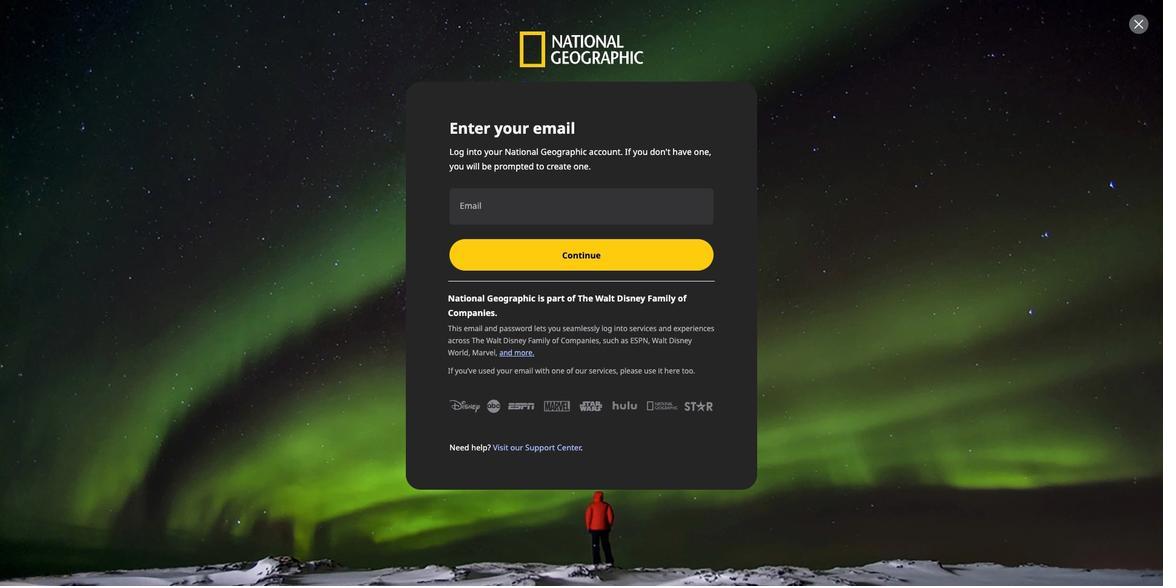 Task type: locate. For each thing, give the bounding box(es) containing it.
national geographic logo - home image
[[10, 5, 76, 24]]

main content
[[0, 30, 1164, 587]]



Task type: describe. For each thing, give the bounding box(es) containing it.
search image
[[931, 9, 943, 21]]

test alt image
[[0, 30, 1164, 223]]



Task type: vqa. For each thing, say whether or not it's contained in the screenshot.
from associated with $8,995
no



